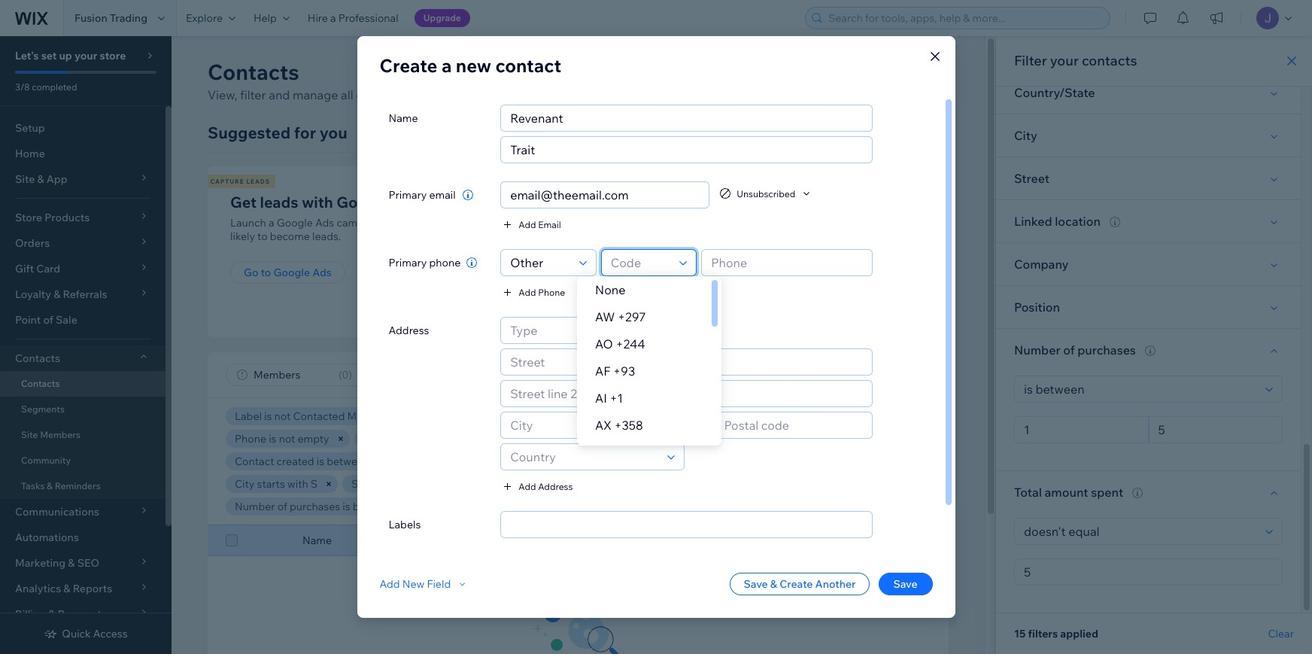 Task type: describe. For each thing, give the bounding box(es) containing it.
location for linked location doesn't equal any of hickory drive
[[514, 477, 553, 491]]

your inside sidebar element
[[75, 49, 97, 62]]

email
[[429, 188, 456, 202]]

assignee
[[553, 432, 598, 446]]

1 vertical spatial google
[[277, 216, 313, 230]]

save for save & create another
[[744, 577, 768, 591]]

the
[[606, 455, 622, 468]]

3/8 completed
[[15, 81, 77, 93]]

From number field
[[1020, 417, 1144, 443]]

with for google
[[302, 193, 333, 211]]

setup
[[15, 121, 45, 135]]

of for number of purchases
[[1064, 342, 1075, 358]]

0 vertical spatial ads
[[393, 193, 421, 211]]

leads. inside contacts view, filter and manage all of your site's customers and leads. learn more
[[514, 87, 547, 102]]

in
[[595, 455, 604, 468]]

not for label is not contacted me and customers
[[274, 409, 291, 423]]

filter your contacts
[[1015, 52, 1138, 69]]

add new field
[[380, 577, 451, 591]]

save & create another
[[744, 577, 856, 591]]

Street field
[[506, 349, 868, 375]]

status up assignee
[[558, 409, 588, 423]]

leads. inside get leads with google ads launch a google ads campaign to target people likely to become leads.
[[312, 230, 341, 243]]

add address button
[[501, 479, 573, 493]]

upgrade button
[[414, 9, 470, 27]]

created
[[277, 455, 314, 468]]

up
[[59, 49, 72, 62]]

google inside button
[[274, 266, 310, 279]]

Email field
[[506, 182, 705, 208]]

list box containing none
[[577, 276, 722, 466]]

1 2023 from the left
[[410, 455, 435, 468]]

location for linked location
[[1055, 214, 1101, 229]]

22,
[[394, 455, 408, 468]]

of for number of purchases is between 1 and 5
[[278, 500, 287, 513]]

af +93
[[595, 364, 635, 379]]

Phone field
[[707, 250, 868, 275]]

0 vertical spatial between
[[327, 455, 370, 468]]

professional
[[339, 11, 399, 25]]

get more contacts
[[633, 178, 713, 185]]

contacts
[[673, 178, 713, 185]]

country/state is algeria
[[717, 455, 834, 468]]

tasks & reminders link
[[0, 473, 166, 499]]

hire
[[308, 11, 328, 25]]

home link
[[0, 141, 166, 166]]

status down search... field
[[814, 409, 844, 423]]

position
[[1015, 300, 1061, 315]]

primary for primary phone
[[389, 256, 427, 269]]

and down new
[[490, 87, 512, 102]]

1 vertical spatial contact
[[235, 455, 274, 468]]

importing
[[735, 216, 784, 230]]

street for street is not empty
[[352, 477, 382, 491]]

& for reminders
[[47, 480, 53, 491]]

contacts inside the import contacts button
[[703, 266, 748, 279]]

store
[[100, 49, 126, 62]]

purchases for number of purchases
[[1078, 342, 1136, 358]]

email for email subscriber status is never subscribed
[[474, 409, 501, 423]]

( 0 )
[[339, 368, 352, 382]]

)
[[349, 368, 352, 382]]

a left new
[[442, 54, 452, 77]]

leads
[[260, 193, 299, 211]]

city for city starts with s
[[235, 477, 255, 491]]

not left member
[[450, 432, 466, 446]]

& for create
[[771, 577, 778, 591]]

sale
[[56, 313, 77, 327]]

launch
[[230, 216, 266, 230]]

phone is not empty
[[235, 432, 329, 446]]

community link
[[0, 448, 166, 473]]

simon
[[644, 432, 675, 446]]

by
[[721, 216, 733, 230]]

or
[[862, 216, 872, 230]]

a inside get leads with google ads launch a google ads campaign to target people likely to become leads.
[[269, 216, 274, 230]]

segments link
[[0, 397, 166, 422]]

contacts inside contacts link
[[21, 378, 60, 389]]

new
[[403, 577, 425, 591]]

linked for linked location
[[1015, 214, 1053, 229]]

Search for tools, apps, help & more... field
[[824, 8, 1106, 29]]

(
[[339, 368, 342, 382]]

with for s
[[287, 477, 308, 491]]

status down customers
[[407, 432, 438, 446]]

select an option field for number of purchases
[[1020, 376, 1261, 402]]

ax
[[595, 418, 612, 433]]

primary email
[[389, 188, 456, 202]]

Last name field
[[506, 137, 868, 163]]

1 horizontal spatial create
[[780, 577, 813, 591]]

trading
[[110, 11, 148, 25]]

contact inside grow your contact list add contacts by importing them via gmail or a csv file.
[[732, 193, 786, 211]]

your inside grow your contact list add contacts by importing them via gmail or a csv file.
[[696, 193, 728, 211]]

clear for the rightmost clear button
[[1269, 627, 1295, 641]]

save button
[[879, 573, 933, 595]]

+358
[[614, 418, 643, 433]]

not for street is not empty
[[395, 477, 411, 491]]

birthdate in the last 90 days
[[546, 455, 683, 468]]

list
[[790, 193, 812, 211]]

1 dec from the left
[[372, 455, 392, 468]]

save for save
[[894, 577, 918, 591]]

+355
[[613, 445, 642, 460]]

drive
[[696, 477, 722, 491]]

and right me at the left of the page
[[365, 409, 384, 423]]

purchases for number of purchases is between 1 and 5
[[290, 500, 340, 513]]

subscriber
[[503, 409, 555, 423]]

import contacts button
[[653, 261, 762, 284]]

create contact
[[845, 65, 931, 80]]

more
[[650, 178, 671, 185]]

get
[[633, 178, 648, 185]]

number of purchases is between 1 and 5
[[235, 500, 433, 513]]

site's
[[398, 87, 426, 102]]

site members link
[[0, 422, 166, 448]]

country/state for country/state
[[1015, 85, 1096, 100]]

labels
[[389, 518, 421, 531]]

1 vertical spatial between
[[353, 500, 396, 513]]

al +355
[[595, 445, 642, 460]]

ads inside button
[[313, 266, 332, 279]]

2 horizontal spatial address
[[748, 534, 789, 547]]

segments
[[21, 403, 65, 415]]

to left target
[[388, 216, 398, 230]]

phone inside button
[[538, 286, 565, 298]]

grow your contact list add contacts by importing them via gmail or a csv file.
[[653, 193, 880, 243]]

community
[[21, 455, 71, 466]]

contact inside create contact button
[[885, 65, 931, 80]]

0 horizontal spatial clear button
[[623, 498, 668, 516]]

customers
[[386, 409, 440, 423]]

member status is not a member
[[363, 432, 519, 446]]

last
[[625, 455, 642, 468]]

never
[[600, 409, 628, 423]]

create for create a new contact
[[380, 54, 438, 77]]

2 type field from the top
[[506, 318, 657, 343]]

add email button
[[501, 218, 561, 231]]

add inside grow your contact list add contacts by importing them via gmail or a csv file.
[[653, 216, 674, 230]]

number for number of purchases
[[1015, 342, 1061, 358]]

a inside grow your contact list add contacts by importing them via gmail or a csv file.
[[875, 216, 880, 230]]

1 vertical spatial ads
[[315, 216, 334, 230]]

manage
[[293, 87, 338, 102]]

empty for phone is not empty
[[298, 432, 329, 446]]

amount for total amount spent is not 5
[[493, 500, 531, 513]]

Zip/ Postal code field
[[694, 412, 868, 438]]

member status
[[879, 534, 954, 547]]

point of sale link
[[0, 307, 166, 333]]

add for add address
[[519, 481, 536, 492]]

campaign
[[337, 216, 385, 230]]

hickory
[[656, 477, 694, 491]]

become
[[270, 230, 310, 243]]

leads
[[246, 178, 270, 185]]

contacts view, filter and manage all of your site's customers and leads. learn more
[[208, 59, 614, 102]]

create contact button
[[813, 59, 949, 86]]

create a new contact
[[380, 54, 562, 77]]

help
[[254, 11, 277, 25]]

and right 1
[[406, 500, 424, 513]]

your inside contacts view, filter and manage all of your site's customers and leads. learn more
[[370, 87, 395, 102]]

explore
[[186, 11, 223, 25]]

+244
[[616, 336, 645, 351]]

phone for phone
[[610, 534, 641, 547]]

1 horizontal spatial contacts
[[1082, 52, 1138, 69]]

a inside 'hire a professional' link
[[330, 11, 336, 25]]

1 type field from the top
[[506, 250, 575, 275]]

let's
[[15, 49, 39, 62]]

set
[[41, 49, 57, 62]]



Task type: vqa. For each thing, say whether or not it's contained in the screenshot.
City to the left
yes



Task type: locate. For each thing, give the bounding box(es) containing it.
your up by
[[696, 193, 728, 211]]

0 vertical spatial linked
[[1015, 214, 1053, 229]]

country/state down filter your contacts
[[1015, 85, 1096, 100]]

unsubscribed
[[737, 188, 796, 199]]

address up save & create another
[[748, 534, 789, 547]]

clear button
[[623, 498, 668, 516], [1269, 627, 1295, 641]]

1 vertical spatial &
[[771, 577, 778, 591]]

1 horizontal spatial country/state
[[1015, 85, 1096, 100]]

0 vertical spatial name
[[389, 111, 418, 125]]

0 horizontal spatial street
[[352, 477, 382, 491]]

2 2023 from the left
[[496, 455, 521, 468]]

google up campaign
[[337, 193, 390, 211]]

linked down 10,
[[479, 477, 512, 491]]

get
[[230, 193, 257, 211]]

contacts up segments
[[21, 378, 60, 389]]

Type field
[[506, 250, 575, 275], [506, 318, 657, 343]]

leads. right become
[[312, 230, 341, 243]]

contacts down point of sale
[[15, 351, 60, 365]]

2023 right 22, on the bottom left of the page
[[410, 455, 435, 468]]

City field
[[506, 412, 679, 438]]

0 horizontal spatial linked
[[479, 477, 512, 491]]

to right go
[[261, 266, 271, 279]]

ads up target
[[393, 193, 421, 211]]

1 vertical spatial country/state
[[717, 455, 787, 468]]

and right filter
[[269, 87, 290, 102]]

1 vertical spatial address
[[538, 481, 573, 492]]

0 vertical spatial contact
[[885, 65, 931, 80]]

linked up company
[[1015, 214, 1053, 229]]

for
[[294, 123, 316, 142]]

Select an option field
[[1020, 376, 1261, 402], [1020, 519, 1261, 544]]

0 horizontal spatial total
[[466, 500, 490, 513]]

0 horizontal spatial &
[[47, 480, 53, 491]]

+297
[[618, 309, 646, 324]]

primary up target
[[389, 188, 427, 202]]

0 vertical spatial country/state
[[1015, 85, 1096, 100]]

1 vertical spatial with
[[287, 477, 308, 491]]

ai +1
[[595, 391, 623, 406]]

1 horizontal spatial phone
[[538, 286, 565, 298]]

ads left campaign
[[315, 216, 334, 230]]

clear for left clear button
[[634, 501, 657, 512]]

0 vertical spatial primary
[[389, 188, 427, 202]]

1 horizontal spatial save
[[894, 577, 918, 591]]

2 save from the left
[[894, 577, 918, 591]]

leads. left learn
[[514, 87, 547, 102]]

email inside button
[[538, 219, 561, 230]]

street up linked location on the top right of the page
[[1015, 171, 1050, 186]]

0 horizontal spatial contact
[[235, 455, 274, 468]]

1 vertical spatial type field
[[506, 318, 657, 343]]

dec left 10,
[[458, 455, 477, 468]]

15
[[1015, 627, 1026, 641]]

tasks
[[21, 480, 45, 491]]

1 vertical spatial city
[[235, 477, 255, 491]]

0 horizontal spatial 5
[[426, 500, 433, 513]]

0 vertical spatial city
[[1015, 128, 1038, 143]]

not down 22, on the bottom left of the page
[[395, 477, 411, 491]]

email down total amount spent is not 5
[[471, 534, 498, 547]]

address down "primary phone"
[[389, 324, 429, 337]]

& right tasks
[[47, 480, 53, 491]]

2 horizontal spatial create
[[845, 65, 883, 80]]

all
[[341, 87, 354, 102]]

1 horizontal spatial dec
[[458, 455, 477, 468]]

with left the s
[[287, 477, 308, 491]]

1 vertical spatial phone
[[235, 432, 266, 446]]

1 horizontal spatial &
[[771, 577, 778, 591]]

1 vertical spatial contacts
[[676, 216, 719, 230]]

location up company
[[1055, 214, 1101, 229]]

1 vertical spatial number
[[235, 500, 275, 513]]

0 horizontal spatial name
[[303, 534, 332, 547]]

primary left phone
[[389, 256, 427, 269]]

home
[[15, 147, 45, 160]]

inactive
[[856, 409, 895, 423]]

Unsaved view field
[[249, 364, 334, 385]]

location up total amount spent is not 5
[[514, 477, 553, 491]]

them
[[786, 216, 812, 230]]

contacts right import
[[703, 266, 748, 279]]

0 horizontal spatial contacts
[[676, 216, 719, 230]]

& inside button
[[771, 577, 778, 591]]

0 horizontal spatial empty
[[298, 432, 329, 446]]

amount down add address button
[[493, 500, 531, 513]]

add left new
[[380, 577, 400, 591]]

not
[[274, 409, 291, 423], [279, 432, 295, 446], [450, 432, 466, 446], [395, 477, 411, 491], [574, 500, 590, 513]]

member up the save button on the bottom
[[879, 534, 921, 547]]

5 right 1
[[426, 500, 433, 513]]

email up member
[[474, 409, 501, 423]]

clear inside button
[[634, 501, 657, 512]]

contact
[[885, 65, 931, 80], [235, 455, 274, 468]]

2023
[[410, 455, 435, 468], [496, 455, 521, 468]]

status
[[558, 409, 588, 423], [814, 409, 844, 423], [407, 432, 438, 446], [923, 534, 954, 547]]

1 vertical spatial name
[[303, 534, 332, 547]]

0
[[342, 368, 349, 382]]

email left deliverability
[[719, 409, 746, 423]]

google down leads in the top of the page
[[277, 216, 313, 230]]

email for email
[[471, 534, 498, 547]]

s
[[311, 477, 318, 491]]

sidebar element
[[0, 36, 172, 654]]

Search... field
[[769, 364, 926, 385]]

to inside button
[[261, 266, 271, 279]]

0 vertical spatial number
[[1015, 342, 1061, 358]]

add down grow
[[653, 216, 674, 230]]

is
[[264, 409, 272, 423], [590, 409, 598, 423], [846, 409, 854, 423], [269, 432, 277, 446], [440, 432, 448, 446], [600, 432, 608, 446], [317, 455, 325, 468], [789, 455, 797, 468], [384, 477, 392, 491], [343, 500, 351, 513], [563, 500, 571, 513]]

contacts up filter
[[208, 59, 299, 85]]

amount
[[1045, 485, 1089, 500], [493, 500, 531, 513]]

doesn't
[[556, 477, 592, 491]]

a right the or
[[875, 216, 880, 230]]

None field
[[515, 512, 868, 537]]

your right filter
[[1051, 52, 1079, 69]]

not up phone is not empty on the left bottom
[[274, 409, 291, 423]]

number down position
[[1015, 342, 1061, 358]]

automations link
[[0, 525, 166, 550]]

suggested for you
[[208, 123, 348, 142]]

site members
[[21, 429, 81, 440]]

0 vertical spatial purchases
[[1078, 342, 1136, 358]]

0 horizontal spatial address
[[389, 324, 429, 337]]

1 vertical spatial purchases
[[290, 500, 340, 513]]

me
[[347, 409, 363, 423]]

1 horizontal spatial 5
[[592, 500, 598, 513]]

street is not empty
[[352, 477, 445, 491]]

0 vertical spatial contact
[[496, 54, 562, 77]]

0 horizontal spatial spent
[[533, 500, 561, 513]]

& left 'another'
[[771, 577, 778, 591]]

between left 1
[[353, 500, 396, 513]]

filters
[[1029, 627, 1058, 641]]

1 horizontal spatial purchases
[[1078, 342, 1136, 358]]

0 horizontal spatial city
[[235, 477, 255, 491]]

0 vertical spatial phone
[[538, 286, 565, 298]]

add up add phone button
[[519, 219, 536, 230]]

total
[[1015, 485, 1042, 500], [466, 500, 490, 513]]

phone down label
[[235, 432, 266, 446]]

1 vertical spatial street
[[352, 477, 382, 491]]

of inside contacts view, filter and manage all of your site's customers and leads. learn more
[[356, 87, 367, 102]]

1 horizontal spatial member
[[879, 534, 921, 547]]

target
[[400, 216, 430, 230]]

access
[[93, 627, 128, 641]]

Country field
[[506, 444, 663, 470]]

0 horizontal spatial purchases
[[290, 500, 340, 513]]

none
[[595, 282, 626, 297]]

filter
[[1015, 52, 1048, 69]]

select an option field up from number field
[[1020, 376, 1261, 402]]

reminders
[[55, 480, 101, 491]]

ai
[[595, 391, 607, 406]]

2 select an option field from the top
[[1020, 519, 1261, 544]]

0 vertical spatial address
[[389, 324, 429, 337]]

number down starts
[[235, 500, 275, 513]]

2 dec from the left
[[458, 455, 477, 468]]

of for point of sale
[[43, 313, 53, 327]]

equal
[[595, 477, 622, 491]]

contact created is between dec 22, 2023 and dec 10, 2023
[[235, 455, 521, 468]]

2 horizontal spatial phone
[[610, 534, 641, 547]]

1 5 from the left
[[426, 500, 433, 513]]

google down become
[[274, 266, 310, 279]]

address down birthdate
[[538, 481, 573, 492]]

0 horizontal spatial 2023
[[410, 455, 435, 468]]

0 horizontal spatial create
[[380, 54, 438, 77]]

1 vertical spatial contact
[[732, 193, 786, 211]]

1 horizontal spatial contact
[[732, 193, 786, 211]]

Street line 2 (Optional) field
[[506, 381, 868, 406]]

primary for primary email
[[389, 188, 427, 202]]

file.
[[677, 230, 695, 243]]

To number field
[[1154, 417, 1278, 443]]

2 5 from the left
[[592, 500, 598, 513]]

15 filters applied
[[1015, 627, 1099, 641]]

assignee is jacob simon
[[553, 432, 675, 446]]

0 vertical spatial with
[[302, 193, 333, 211]]

spent down from number field
[[1091, 485, 1124, 500]]

view,
[[208, 87, 237, 102]]

address inside add address button
[[538, 481, 573, 492]]

member up contact created is between dec 22, 2023 and dec 10, 2023
[[363, 432, 405, 446]]

name down site's
[[389, 111, 418, 125]]

street down contact created is between dec 22, 2023 and dec 10, 2023
[[352, 477, 382, 491]]

1 save from the left
[[744, 577, 768, 591]]

0 horizontal spatial dec
[[372, 455, 392, 468]]

0 horizontal spatial member
[[363, 432, 405, 446]]

0 vertical spatial empty
[[298, 432, 329, 446]]

total for total amount spent is not 5
[[466, 500, 490, 513]]

go
[[244, 266, 259, 279]]

1 horizontal spatial address
[[538, 481, 573, 492]]

1 vertical spatial select an option field
[[1020, 519, 1261, 544]]

0 vertical spatial clear
[[634, 501, 657, 512]]

1
[[398, 500, 403, 513]]

save & create another button
[[730, 573, 870, 595]]

ads down get leads with google ads launch a google ads campaign to target people likely to become leads.
[[313, 266, 332, 279]]

create for create contact
[[845, 65, 883, 80]]

number for number of purchases is between 1 and 5
[[235, 500, 275, 513]]

select an option field for total amount spent
[[1020, 519, 1261, 544]]

Enter a value number field
[[1020, 559, 1278, 585]]

your left site's
[[370, 87, 395, 102]]

0 horizontal spatial number
[[235, 500, 275, 513]]

phone left none
[[538, 286, 565, 298]]

city down filter
[[1015, 128, 1038, 143]]

0 vertical spatial member
[[363, 432, 405, 446]]

email down email field
[[538, 219, 561, 230]]

filter
[[240, 87, 266, 102]]

0 horizontal spatial country/state
[[717, 455, 787, 468]]

1 horizontal spatial clear
[[1269, 627, 1295, 641]]

your right up
[[75, 49, 97, 62]]

& inside sidebar element
[[47, 480, 53, 491]]

1 vertical spatial linked
[[479, 477, 512, 491]]

not for phone is not empty
[[279, 432, 295, 446]]

empty for street is not empty
[[413, 477, 445, 491]]

hire a professional
[[308, 11, 399, 25]]

label is not contacted me and customers
[[235, 409, 440, 423]]

add down add email button
[[519, 286, 536, 298]]

1 primary from the top
[[389, 188, 427, 202]]

select an option field up 'enter a value' number field
[[1020, 519, 1261, 544]]

member for member status
[[879, 534, 921, 547]]

contacted
[[293, 409, 345, 423]]

2 vertical spatial phone
[[610, 534, 641, 547]]

create
[[380, 54, 438, 77], [845, 65, 883, 80], [780, 577, 813, 591]]

spent down add address
[[533, 500, 561, 513]]

city for city
[[1015, 128, 1038, 143]]

0 horizontal spatial location
[[514, 477, 553, 491]]

1 horizontal spatial amount
[[1045, 485, 1089, 500]]

1 vertical spatial leads.
[[312, 230, 341, 243]]

amount for total amount spent
[[1045, 485, 1089, 500]]

0 horizontal spatial leads.
[[312, 230, 341, 243]]

0 vertical spatial google
[[337, 193, 390, 211]]

not down doesn't
[[574, 500, 590, 513]]

linked for linked location doesn't equal any of hickory drive
[[479, 477, 512, 491]]

type field up add phone
[[506, 250, 575, 275]]

add up total amount spent is not 5
[[519, 481, 536, 492]]

None checkbox
[[226, 531, 238, 549]]

member for member status is not a member
[[363, 432, 405, 446]]

a right hire
[[330, 11, 336, 25]]

list box
[[577, 276, 722, 466]]

1 horizontal spatial city
[[1015, 128, 1038, 143]]

0 vertical spatial select an option field
[[1020, 376, 1261, 402]]

email for email deliverability status is inactive
[[719, 409, 746, 423]]

2023 right 10,
[[496, 455, 521, 468]]

total for total amount spent
[[1015, 485, 1042, 500]]

empty down "member status is not a member" on the bottom left of page
[[413, 477, 445, 491]]

0 vertical spatial clear button
[[623, 498, 668, 516]]

list
[[205, 166, 1049, 337]]

2 primary from the top
[[389, 256, 427, 269]]

between
[[327, 455, 370, 468], [353, 500, 396, 513]]

algeria
[[799, 455, 834, 468]]

of inside sidebar element
[[43, 313, 53, 327]]

field
[[427, 577, 451, 591]]

via
[[814, 216, 828, 230]]

1 horizontal spatial location
[[1055, 214, 1101, 229]]

10,
[[480, 455, 494, 468]]

phone for phone is not empty
[[235, 432, 266, 446]]

a
[[330, 11, 336, 25], [442, 54, 452, 77], [269, 216, 274, 230], [875, 216, 880, 230], [469, 432, 475, 446]]

1 horizontal spatial empty
[[413, 477, 445, 491]]

1 horizontal spatial clear button
[[1269, 627, 1295, 641]]

you
[[320, 123, 348, 142]]

street for street
[[1015, 171, 1050, 186]]

contact up importing
[[732, 193, 786, 211]]

csv
[[653, 230, 675, 243]]

quick access button
[[44, 627, 128, 641]]

between down me at the left of the page
[[327, 455, 370, 468]]

1 horizontal spatial 2023
[[496, 455, 521, 468]]

First name field
[[506, 105, 868, 131]]

1 vertical spatial member
[[879, 534, 921, 547]]

ads
[[393, 193, 421, 211], [315, 216, 334, 230], [313, 266, 332, 279]]

contacts inside contacts view, filter and manage all of your site's customers and leads. learn more
[[208, 59, 299, 85]]

add for add email
[[519, 219, 536, 230]]

contact up learn
[[496, 54, 562, 77]]

1 vertical spatial clear button
[[1269, 627, 1295, 641]]

grow
[[653, 193, 692, 211]]

2 vertical spatial ads
[[313, 266, 332, 279]]

2 vertical spatial google
[[274, 266, 310, 279]]

1 horizontal spatial leads.
[[514, 87, 547, 102]]

country/state down zip/ postal code "field"
[[717, 455, 787, 468]]

0 vertical spatial type field
[[506, 250, 575, 275]]

empty down the contacted
[[298, 432, 329, 446]]

with right leads in the top of the page
[[302, 193, 333, 211]]

1 vertical spatial primary
[[389, 256, 427, 269]]

likely
[[230, 230, 255, 243]]

Code field
[[606, 250, 675, 275]]

with inside get leads with google ads launch a google ads campaign to target people likely to become leads.
[[302, 193, 333, 211]]

amount down from number field
[[1045, 485, 1089, 500]]

contacts inside contacts popup button
[[15, 351, 60, 365]]

import contacts
[[667, 266, 748, 279]]

0 vertical spatial contacts
[[1082, 52, 1138, 69]]

go to google ads
[[244, 266, 332, 279]]

1 horizontal spatial number
[[1015, 342, 1061, 358]]

1 horizontal spatial linked
[[1015, 214, 1053, 229]]

gmail
[[831, 216, 860, 230]]

aw +297
[[595, 309, 646, 324]]

0 vertical spatial street
[[1015, 171, 1050, 186]]

0 horizontal spatial contact
[[496, 54, 562, 77]]

1 select an option field from the top
[[1020, 376, 1261, 402]]

jacob
[[610, 432, 641, 446]]

country/state for country/state is algeria
[[717, 455, 787, 468]]

and down "member status is not a member" on the bottom left of page
[[437, 455, 456, 468]]

add address
[[519, 481, 573, 492]]

add for add new field
[[380, 577, 400, 591]]

1 horizontal spatial total
[[1015, 485, 1042, 500]]

subscribed
[[630, 409, 685, 423]]

a down leads in the top of the page
[[269, 216, 274, 230]]

ao +244
[[595, 336, 645, 351]]

spent for total amount spent is not 5
[[533, 500, 561, 513]]

location
[[1055, 214, 1101, 229], [514, 477, 553, 491]]

spent for total amount spent
[[1091, 485, 1124, 500]]

5 down linked location doesn't equal any of hickory drive
[[592, 500, 598, 513]]

to right likely
[[257, 230, 268, 243]]

quick
[[62, 627, 91, 641]]

1 vertical spatial location
[[514, 477, 553, 491]]

list containing get leads with google ads
[[205, 166, 1049, 337]]

name down number of purchases is between 1 and 5
[[303, 534, 332, 547]]

add for add phone
[[519, 286, 536, 298]]

import
[[667, 266, 701, 279]]

not up created
[[279, 432, 295, 446]]

starts
[[257, 477, 285, 491]]

purchases
[[1078, 342, 1136, 358], [290, 500, 340, 513]]

0 horizontal spatial save
[[744, 577, 768, 591]]

with
[[302, 193, 333, 211], [287, 477, 308, 491]]

contacts inside grow your contact list add contacts by importing them via gmail or a csv file.
[[676, 216, 719, 230]]

status up the save button on the bottom
[[923, 534, 954, 547]]

city starts with s
[[235, 477, 318, 491]]

fusion
[[75, 11, 107, 25]]

dec left 22, on the bottom left of the page
[[372, 455, 392, 468]]

street
[[1015, 171, 1050, 186], [352, 477, 382, 491]]

1 horizontal spatial name
[[389, 111, 418, 125]]

capture leads
[[210, 178, 270, 185]]

phone down any
[[610, 534, 641, 547]]

type field up af
[[506, 318, 657, 343]]

a left member
[[469, 432, 475, 446]]

another
[[816, 577, 856, 591]]

contacts link
[[0, 371, 166, 397]]

label
[[235, 409, 262, 423]]

city left starts
[[235, 477, 255, 491]]

0 vertical spatial leads.
[[514, 87, 547, 102]]

name
[[389, 111, 418, 125], [303, 534, 332, 547]]



